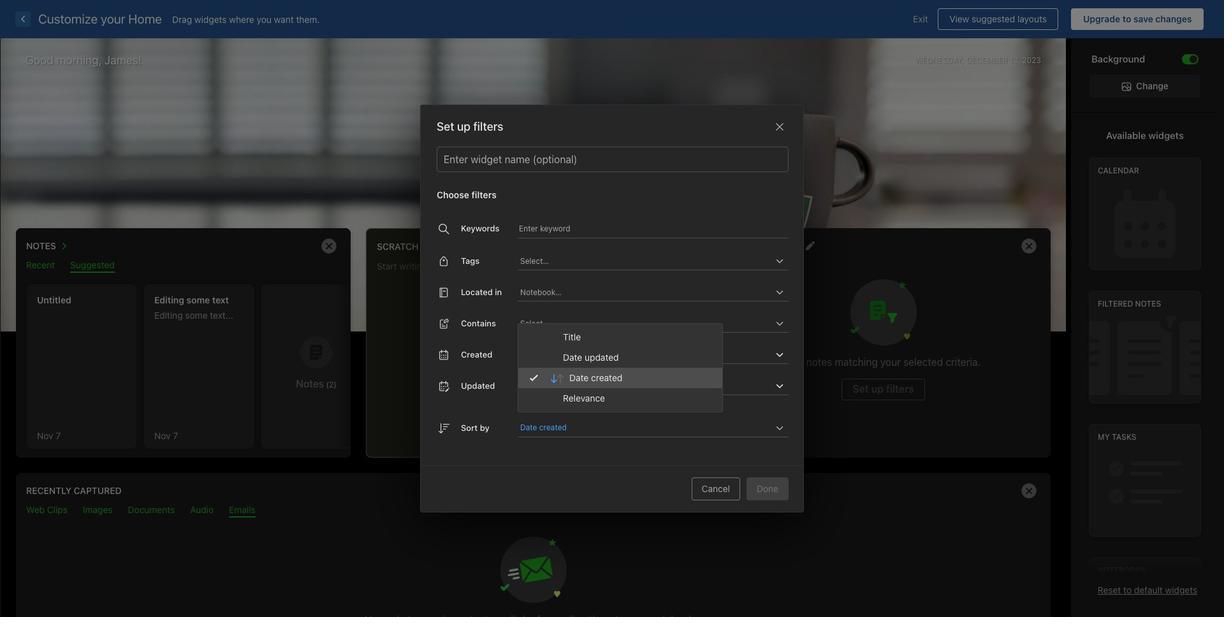 Task type: locate. For each thing, give the bounding box(es) containing it.
choose
[[437, 189, 469, 200]]

my tasks
[[1098, 433, 1137, 442]]

exit
[[913, 13, 929, 24]]

0 vertical spatial to
[[1123, 13, 1132, 24]]

widgets right drag
[[194, 14, 227, 25]]

to right reset
[[1124, 585, 1132, 596]]

1 vertical spatial created
[[540, 423, 567, 432]]

widgets
[[194, 14, 227, 25], [1149, 130, 1184, 141], [1166, 585, 1198, 596]]

default
[[1135, 585, 1163, 596]]

1 vertical spatial to
[[1124, 585, 1132, 596]]

located
[[461, 287, 493, 297]]

1 vertical spatial widgets
[[1149, 130, 1184, 141]]

created
[[591, 373, 623, 383], [540, 423, 567, 432]]

Updated Date picker field
[[518, 377, 805, 395]]

0 horizontal spatial date created
[[521, 423, 567, 432]]

scratch pad
[[377, 241, 439, 252]]

Located in field
[[518, 283, 789, 302]]

2 vertical spatial date
[[521, 423, 537, 432]]

changes
[[1156, 13, 1192, 24]]

created inside button
[[540, 423, 567, 432]]

widgets for drag
[[194, 14, 227, 25]]

background
[[1092, 53, 1146, 64]]

created down updated
[[591, 373, 623, 383]]

close image
[[772, 120, 788, 135]]

 input text field
[[519, 283, 772, 301], [519, 314, 772, 332], [570, 419, 772, 437]]

created inside row group
[[591, 373, 623, 383]]

date down title
[[563, 352, 583, 363]]

 input text field inside located in field
[[519, 283, 772, 301]]

contains
[[461, 318, 496, 328]]

to
[[1123, 13, 1132, 24], [1124, 585, 1132, 596]]

want
[[274, 14, 294, 25]]

notes
[[1136, 299, 1162, 309]]

0 vertical spatial date created
[[570, 373, 623, 383]]

created down relevance
[[540, 423, 567, 432]]

0 vertical spatial widgets
[[194, 14, 227, 25]]

available
[[1107, 130, 1147, 141]]

wednesday,
[[915, 55, 965, 65]]

date up relevance
[[570, 373, 589, 383]]

updated
[[585, 352, 619, 363]]

 input text field down located in field
[[519, 314, 772, 332]]

keywords
[[461, 223, 500, 234]]

filters right up
[[474, 120, 504, 133]]

1 horizontal spatial created
[[591, 373, 623, 383]]

choose filters
[[437, 189, 497, 200]]

date
[[563, 352, 583, 363], [570, 373, 589, 383], [521, 423, 537, 432]]

available widgets
[[1107, 130, 1184, 141]]

1 horizontal spatial date created
[[570, 373, 623, 383]]

 input text field down  input text field
[[519, 283, 772, 301]]

1 vertical spatial  input text field
[[519, 314, 772, 332]]

remove image
[[316, 233, 342, 259], [1017, 233, 1042, 259], [1017, 478, 1042, 504]]

tags
[[461, 256, 480, 266]]

scratch pad button
[[377, 238, 439, 254]]

0 vertical spatial created
[[591, 373, 623, 383]]

date right by on the bottom of the page
[[521, 423, 537, 432]]

widgets right available
[[1149, 130, 1184, 141]]

to left save
[[1123, 13, 1132, 24]]

customize your home
[[38, 11, 162, 26]]

1 vertical spatial date
[[570, 373, 589, 383]]

upgrade to save changes button
[[1072, 8, 1204, 30]]

 input text field inside contains field
[[519, 314, 772, 332]]

0 vertical spatial  input text field
[[519, 283, 772, 301]]

widgets right default
[[1166, 585, 1198, 596]]

customize
[[38, 11, 98, 26]]

filtered
[[1098, 299, 1134, 309]]

 input text field
[[519, 252, 772, 270]]

2 vertical spatial widgets
[[1166, 585, 1198, 596]]

1 vertical spatial date created
[[521, 423, 567, 432]]

 input text field down updated date picker field
[[570, 419, 772, 437]]

exit button
[[904, 8, 938, 30]]

your
[[101, 11, 125, 26]]

row group
[[519, 324, 723, 413]]

date created
[[570, 373, 623, 383], [521, 423, 567, 432]]

view suggested layouts
[[950, 13, 1047, 24]]

date created down date updated
[[570, 373, 623, 383]]

to inside button
[[1123, 13, 1132, 24]]

filters right choose
[[472, 189, 497, 200]]

up
[[457, 120, 471, 133]]

widgets for available
[[1149, 130, 1184, 141]]

date created down relevance
[[521, 423, 567, 432]]

drag
[[172, 14, 192, 25]]

date inside button
[[521, 423, 537, 432]]

0 horizontal spatial created
[[540, 423, 567, 432]]

them.
[[296, 14, 320, 25]]

reset to default widgets button
[[1098, 585, 1198, 596]]

relevance
[[563, 393, 605, 404]]

filters
[[474, 120, 504, 133], [472, 189, 497, 200]]

good morning, james!
[[26, 54, 141, 67]]

2 vertical spatial  input text field
[[570, 419, 772, 437]]

tasks
[[1112, 433, 1137, 442]]



Task type: vqa. For each thing, say whether or not it's contained in the screenshot.
changes
yes



Task type: describe. For each thing, give the bounding box(es) containing it.
where
[[229, 14, 254, 25]]

 input text field for contains
[[519, 314, 772, 332]]

by
[[480, 423, 490, 433]]

cancel
[[702, 484, 730, 494]]

13,
[[1010, 55, 1021, 65]]

located in
[[461, 287, 502, 297]]

suggested
[[972, 13, 1016, 24]]

row group containing title
[[519, 324, 723, 413]]

change button
[[1090, 75, 1201, 98]]

Contains field
[[518, 314, 789, 333]]

home
[[128, 11, 162, 26]]

0 vertical spatial date
[[563, 352, 583, 363]]

scratch
[[377, 241, 419, 252]]

you
[[257, 14, 272, 25]]

date created button
[[521, 420, 569, 436]]

done button
[[747, 478, 789, 501]]

set
[[437, 120, 455, 133]]

good
[[26, 54, 53, 67]]

updated
[[461, 381, 495, 391]]

Created Date picker field
[[518, 346, 805, 364]]

created
[[461, 349, 493, 360]]

cancel button
[[692, 478, 741, 501]]

2023
[[1023, 55, 1042, 65]]

to for upgrade
[[1123, 13, 1132, 24]]

drag widgets where you want them.
[[172, 14, 320, 25]]

to for reset
[[1124, 585, 1132, 596]]

Sort by field
[[518, 419, 789, 438]]

Enter keyword field
[[518, 223, 789, 239]]

pad
[[421, 241, 439, 252]]

Tags field
[[518, 252, 789, 270]]

james!
[[105, 54, 141, 67]]

title
[[563, 332, 581, 343]]

Enter widget name (optional) text field
[[443, 147, 783, 172]]

set up filters
[[437, 120, 504, 133]]

change
[[1137, 80, 1169, 91]]

view
[[950, 13, 970, 24]]

done
[[757, 484, 779, 494]]

date created inside button
[[521, 423, 567, 432]]

december
[[967, 55, 1008, 65]]

in
[[495, 287, 502, 297]]

1 vertical spatial filters
[[472, 189, 497, 200]]

sort
[[461, 423, 478, 433]]

reset
[[1098, 585, 1122, 596]]

save
[[1134, 13, 1154, 24]]

 input text field inside date created 'field'
[[570, 419, 772, 437]]

reset to default widgets
[[1098, 585, 1198, 596]]

upgrade to save changes
[[1084, 13, 1192, 24]]

notebooks
[[1098, 566, 1146, 576]]

 input text field for located in
[[519, 283, 772, 301]]

layouts
[[1018, 13, 1047, 24]]

wednesday, december 13, 2023
[[915, 55, 1042, 65]]

edit widget title image
[[806, 241, 815, 251]]

sort by
[[461, 423, 490, 433]]

morning,
[[56, 54, 102, 67]]

view suggested layouts button
[[938, 8, 1059, 30]]

date updated
[[563, 352, 619, 363]]

0 vertical spatial filters
[[474, 120, 504, 133]]

filtered notes
[[1098, 299, 1162, 309]]

upgrade
[[1084, 13, 1121, 24]]

my
[[1098, 433, 1110, 442]]

calendar
[[1098, 166, 1140, 176]]



